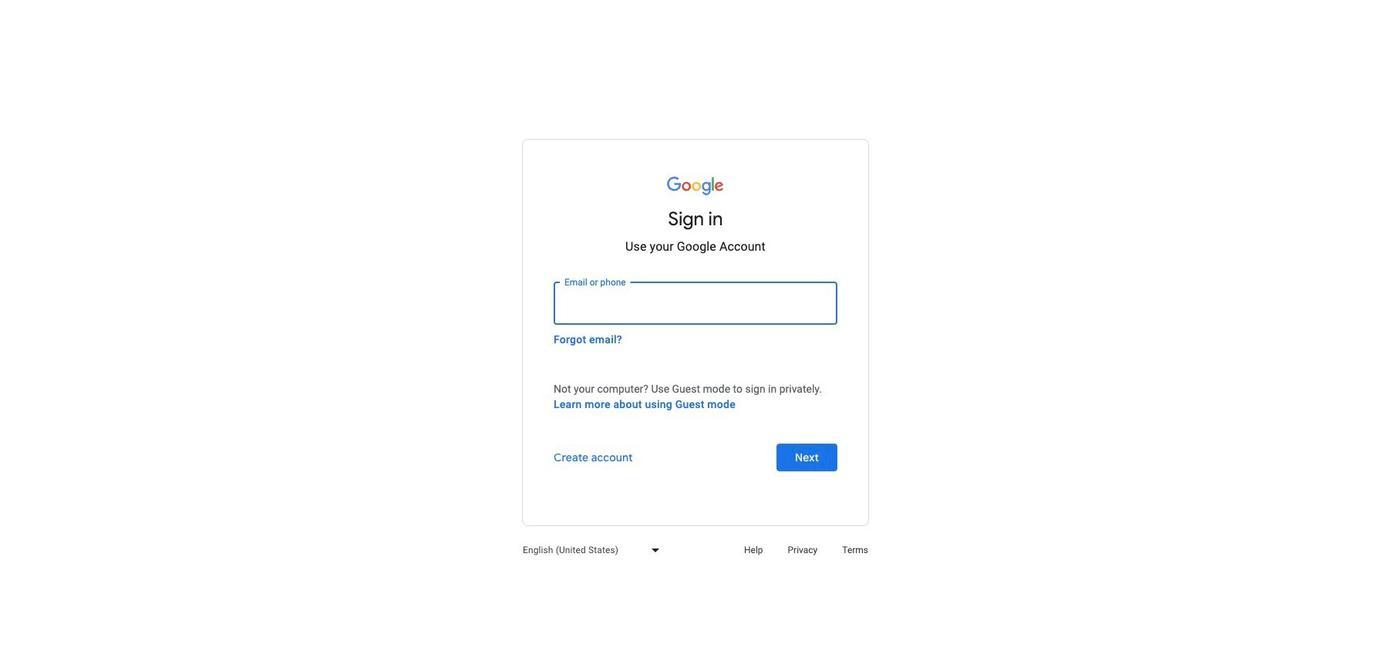 Task type: vqa. For each thing, say whether or not it's contained in the screenshot.
Email or phone email field
yes



Task type: describe. For each thing, give the bounding box(es) containing it.
Email or phone email field
[[556, 283, 836, 323]]



Task type: locate. For each thing, give the bounding box(es) containing it.
progress bar
[[333, 140, 869, 146]]



